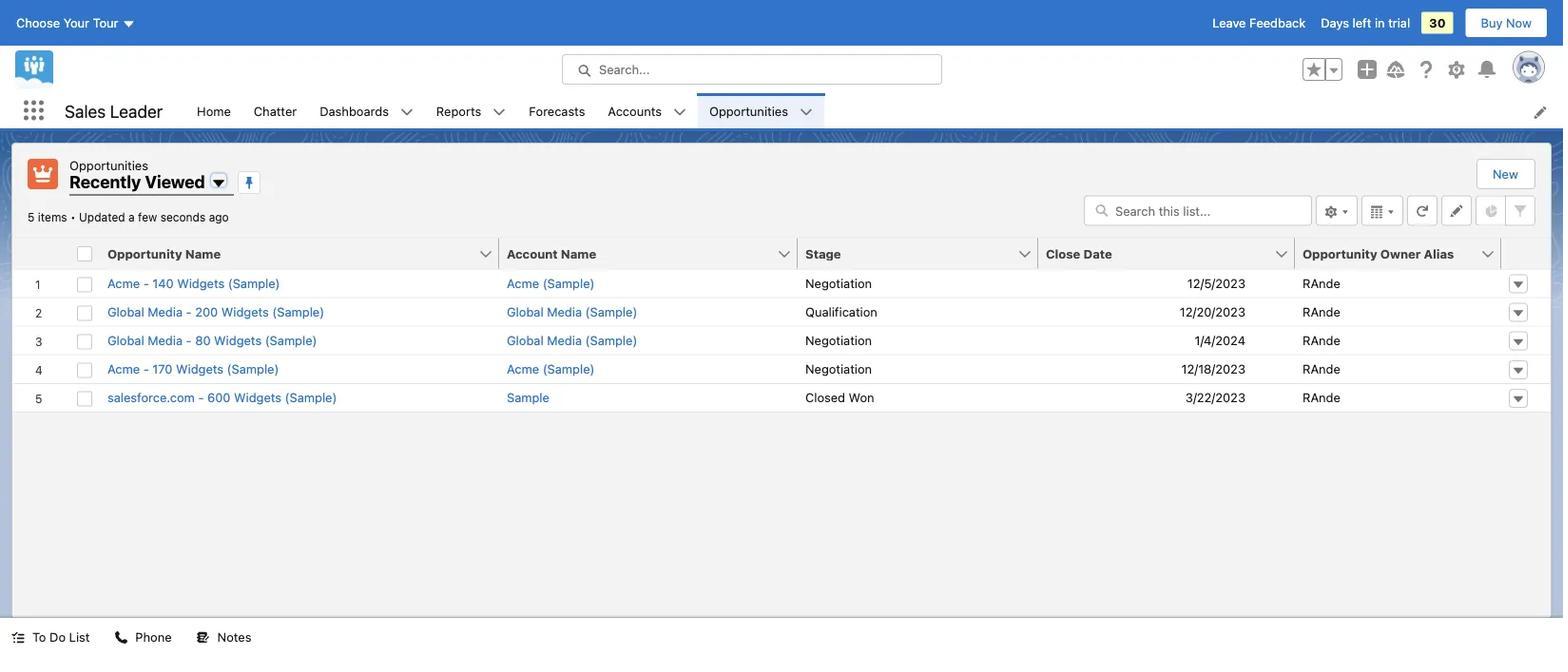 Task type: locate. For each thing, give the bounding box(es) containing it.
opportunities inside list item
[[709, 103, 788, 118]]

reports link
[[425, 93, 493, 128]]

opportunity left owner
[[1303, 246, 1377, 261]]

•
[[70, 211, 76, 224]]

reports list item
[[425, 93, 517, 128]]

dashboards list item
[[308, 93, 425, 128]]

acme (sample) link down account name
[[507, 274, 595, 293]]

0 horizontal spatial text default image
[[11, 631, 25, 644]]

text default image inside "to do list" button
[[11, 631, 25, 644]]

global down the opportunity name
[[107, 305, 144, 319]]

opportunities list item
[[698, 93, 824, 128]]

item number image
[[12, 238, 69, 269]]

global media (sample) for negotiation
[[507, 333, 637, 347]]

accounts list item
[[597, 93, 698, 128]]

acme (sample) link
[[507, 274, 595, 293], [507, 360, 595, 378]]

global down account
[[507, 305, 544, 319]]

5 rande from the top
[[1303, 390, 1340, 405]]

- left "170"
[[143, 362, 149, 376]]

- left 200
[[186, 305, 192, 319]]

list
[[185, 93, 1563, 128]]

global media - 80 widgets (sample)
[[107, 333, 317, 347]]

1 horizontal spatial name
[[561, 246, 596, 261]]

1 opportunity from the left
[[107, 246, 182, 261]]

widgets for 170
[[176, 362, 223, 376]]

buy now button
[[1465, 8, 1548, 38]]

1 rande from the top
[[1303, 276, 1340, 290]]

close date element
[[1038, 238, 1306, 270]]

negotiation for 12/5/2023
[[805, 276, 872, 290]]

1/4/2024
[[1195, 333, 1245, 347]]

2 name from the left
[[561, 246, 596, 261]]

- left 80
[[186, 333, 192, 347]]

widgets inside acme - 140 widgets (sample) link
[[177, 276, 225, 290]]

1 acme (sample) link from the top
[[507, 274, 595, 293]]

do
[[50, 630, 66, 644]]

stage button
[[798, 238, 1017, 269]]

text default image left notes
[[196, 631, 210, 644]]

2 negotiation from the top
[[805, 333, 872, 347]]

global media (sample) link
[[507, 303, 637, 321], [507, 331, 637, 350]]

group
[[1303, 58, 1342, 81]]

media up "170"
[[148, 333, 183, 347]]

your
[[63, 16, 89, 30]]

acme (sample) link for acme - 170 widgets (sample)
[[507, 360, 595, 378]]

negotiation up qualification
[[805, 276, 872, 290]]

opportunity
[[107, 246, 182, 261], [1303, 246, 1377, 261]]

to
[[32, 630, 46, 644]]

name for opportunity name
[[185, 246, 221, 261]]

(sample) inside salesforce.com - 600 widgets (sample) link
[[285, 390, 337, 405]]

opportunity owner alias element
[[1295, 238, 1513, 270]]

media down account name
[[547, 305, 582, 319]]

action image
[[1501, 238, 1551, 269]]

close
[[1046, 246, 1080, 261]]

2 global media (sample) from the top
[[507, 333, 637, 347]]

text default image for to do list
[[11, 631, 25, 644]]

media down '140'
[[148, 305, 183, 319]]

media
[[148, 305, 183, 319], [547, 305, 582, 319], [148, 333, 183, 347], [547, 333, 582, 347]]

0 vertical spatial negotiation
[[805, 276, 872, 290]]

recently viewed|opportunities|list view element
[[11, 143, 1552, 618]]

accounts
[[608, 103, 662, 118]]

(sample) inside global media - 80 widgets (sample) link
[[265, 333, 317, 347]]

5
[[28, 211, 35, 224]]

to do list
[[32, 630, 90, 644]]

recently viewed grid
[[12, 238, 1551, 413]]

name
[[185, 246, 221, 261], [561, 246, 596, 261]]

1 vertical spatial negotiation
[[805, 333, 872, 347]]

1 global media (sample) link from the top
[[507, 303, 637, 321]]

1 acme (sample) from the top
[[507, 276, 595, 290]]

date
[[1083, 246, 1112, 261]]

global media (sample)
[[507, 305, 637, 319], [507, 333, 637, 347]]

2 acme (sample) from the top
[[507, 362, 595, 376]]

1 negotiation from the top
[[805, 276, 872, 290]]

0 horizontal spatial name
[[185, 246, 221, 261]]

acme (sample) link for acme - 140 widgets (sample)
[[507, 274, 595, 293]]

2 opportunity from the left
[[1303, 246, 1377, 261]]

(sample) inside acme - 140 widgets (sample) link
[[228, 276, 280, 290]]

0 vertical spatial global media (sample) link
[[507, 303, 637, 321]]

- for 600
[[198, 390, 204, 405]]

widgets
[[177, 276, 225, 290], [221, 305, 269, 319], [214, 333, 262, 347], [176, 362, 223, 376], [234, 390, 282, 405]]

viewed
[[145, 172, 205, 192]]

widgets up 200
[[177, 276, 225, 290]]

acme (sample) down account name
[[507, 276, 595, 290]]

acme up sample
[[507, 362, 539, 376]]

global media (sample) link down account name
[[507, 303, 637, 321]]

forecasts
[[529, 103, 585, 118]]

- left the 600
[[198, 390, 204, 405]]

acme
[[107, 276, 140, 290], [507, 276, 539, 290], [107, 362, 140, 376], [507, 362, 539, 376]]

home link
[[185, 93, 242, 128]]

opportunity up '140'
[[107, 246, 182, 261]]

2 global media (sample) link from the top
[[507, 331, 637, 350]]

list
[[69, 630, 90, 644]]

alias
[[1424, 246, 1454, 261]]

recently
[[69, 172, 141, 192]]

opportunities down search... button
[[709, 103, 788, 118]]

negotiation up the 'closed won'
[[805, 362, 872, 376]]

to do list button
[[0, 618, 101, 656]]

account
[[507, 246, 558, 261]]

global media (sample) link up sample
[[507, 331, 637, 350]]

account name
[[507, 246, 596, 261]]

0 vertical spatial acme (sample) link
[[507, 274, 595, 293]]

widgets right 200
[[221, 305, 269, 319]]

global
[[107, 305, 144, 319], [507, 305, 544, 319], [107, 333, 144, 347], [507, 333, 544, 347]]

1 global media (sample) from the top
[[507, 305, 637, 319]]

1 vertical spatial opportunities
[[69, 158, 148, 172]]

closed won
[[805, 390, 874, 405]]

widgets for 140
[[177, 276, 225, 290]]

opportunities
[[709, 103, 788, 118], [69, 158, 148, 172]]

text default image inside opportunities list item
[[800, 105, 813, 119]]

name up the "acme - 140 widgets (sample)"
[[185, 246, 221, 261]]

widgets right the 600
[[234, 390, 282, 405]]

rande
[[1303, 276, 1340, 290], [1303, 305, 1340, 319], [1303, 333, 1340, 347], [1303, 362, 1340, 376], [1303, 390, 1340, 405]]

1 vertical spatial acme (sample) link
[[507, 360, 595, 378]]

opportunity name button
[[100, 238, 478, 269]]

1 horizontal spatial text default image
[[196, 631, 210, 644]]

widgets inside salesforce.com - 600 widgets (sample) link
[[234, 390, 282, 405]]

chatter link
[[242, 93, 308, 128]]

qualification
[[805, 305, 877, 319]]

negotiation down qualification
[[805, 333, 872, 347]]

text default image
[[800, 105, 813, 119], [11, 631, 25, 644], [196, 631, 210, 644]]

-
[[143, 276, 149, 290], [186, 305, 192, 319], [186, 333, 192, 347], [143, 362, 149, 376], [198, 390, 204, 405]]

2 vertical spatial negotiation
[[805, 362, 872, 376]]

closed
[[805, 390, 845, 405]]

1 vertical spatial global media (sample)
[[507, 333, 637, 347]]

stage
[[805, 246, 841, 261]]

global up salesforce.com
[[107, 333, 144, 347]]

1 name from the left
[[185, 246, 221, 261]]

widgets inside the acme - 170 widgets (sample) 'link'
[[176, 362, 223, 376]]

0 vertical spatial acme (sample)
[[507, 276, 595, 290]]

name right account
[[561, 246, 596, 261]]

1 horizontal spatial opportunities
[[709, 103, 788, 118]]

1 vertical spatial global media (sample) link
[[507, 331, 637, 350]]

opportunities up updated
[[69, 158, 148, 172]]

rande for 12/20/2023
[[1303, 305, 1340, 319]]

global up sample
[[507, 333, 544, 347]]

600
[[207, 390, 231, 405]]

text default image inside notes "button"
[[196, 631, 210, 644]]

2 horizontal spatial text default image
[[800, 105, 813, 119]]

4 rande from the top
[[1303, 362, 1340, 376]]

recently viewed status
[[28, 211, 79, 224]]

choose your tour button
[[15, 8, 136, 38]]

acme (sample) link up sample
[[507, 360, 595, 378]]

search...
[[599, 62, 650, 77]]

global media - 200 widgets (sample) link
[[107, 303, 324, 321]]

2 acme (sample) link from the top
[[507, 360, 595, 378]]

notes button
[[185, 618, 263, 656]]

rande for 3/22/2023
[[1303, 390, 1340, 405]]

text default image for notes
[[196, 631, 210, 644]]

widgets right 80
[[214, 333, 262, 347]]

global media - 200 widgets (sample)
[[107, 305, 324, 319]]

name inside opportunity name button
[[185, 246, 221, 261]]

phone button
[[103, 618, 183, 656]]

3 negotiation from the top
[[805, 362, 872, 376]]

acme left '140'
[[107, 276, 140, 290]]

0 vertical spatial global media (sample)
[[507, 305, 637, 319]]

media up sample
[[547, 333, 582, 347]]

cell
[[69, 238, 100, 270]]

widgets down 80
[[176, 362, 223, 376]]

1 vertical spatial acme (sample)
[[507, 362, 595, 376]]

opportunities link
[[698, 93, 800, 128]]

leader
[[110, 101, 163, 121]]

acme (sample) up sample
[[507, 362, 595, 376]]

2 rande from the top
[[1303, 305, 1340, 319]]

global media (sample) up sample
[[507, 333, 637, 347]]

0 vertical spatial opportunities
[[709, 103, 788, 118]]

name inside "account name" button
[[561, 246, 596, 261]]

acme - 140 widgets (sample) link
[[107, 274, 280, 293]]

- for 170
[[143, 362, 149, 376]]

acme left "170"
[[107, 362, 140, 376]]

global media (sample) down account name
[[507, 305, 637, 319]]

0 horizontal spatial opportunity
[[107, 246, 182, 261]]

0 horizontal spatial opportunities
[[69, 158, 148, 172]]

text default image left to
[[11, 631, 25, 644]]

sample
[[507, 390, 549, 405]]

chatter
[[254, 103, 297, 118]]

- inside 'link'
[[143, 362, 149, 376]]

1 horizontal spatial opportunity
[[1303, 246, 1377, 261]]

None search field
[[1084, 195, 1312, 226]]

updated
[[79, 211, 125, 224]]

a
[[128, 211, 135, 224]]

account name element
[[499, 238, 809, 270]]

- left '140'
[[143, 276, 149, 290]]

account name button
[[499, 238, 777, 269]]

text default image down search... button
[[800, 105, 813, 119]]

3 rande from the top
[[1303, 333, 1340, 347]]

phone
[[135, 630, 172, 644]]



Task type: describe. For each thing, give the bounding box(es) containing it.
acme - 170 widgets (sample) link
[[107, 360, 279, 378]]

170
[[152, 362, 173, 376]]

widgets for 600
[[234, 390, 282, 405]]

in
[[1375, 16, 1385, 30]]

12/18/2023
[[1181, 362, 1245, 376]]

opportunity owner alias
[[1303, 246, 1454, 261]]

opportunity owner alias button
[[1295, 238, 1480, 269]]

forecasts link
[[517, 93, 597, 128]]

dashboards link
[[308, 93, 400, 128]]

global for global media - 80 widgets (sample) link
[[107, 333, 144, 347]]

salesforce.com - 600 widgets (sample)
[[107, 390, 337, 405]]

new
[[1493, 167, 1518, 181]]

global media (sample) link for negotiation
[[507, 331, 637, 350]]

global for the "global media - 200 widgets (sample)" link
[[107, 305, 144, 319]]

rande for 12/18/2023
[[1303, 362, 1340, 376]]

name for account name
[[561, 246, 596, 261]]

left
[[1352, 16, 1371, 30]]

few
[[138, 211, 157, 224]]

12/20/2023
[[1180, 305, 1245, 319]]

opportunity for opportunity owner alias
[[1303, 246, 1377, 261]]

list containing home
[[185, 93, 1563, 128]]

action element
[[1501, 238, 1551, 270]]

now
[[1506, 16, 1532, 30]]

owner
[[1380, 246, 1421, 261]]

- for 140
[[143, 276, 149, 290]]

acme inside 'link'
[[107, 362, 140, 376]]

tour
[[93, 16, 118, 30]]

3/22/2023
[[1185, 390, 1245, 405]]

close date button
[[1038, 238, 1274, 269]]

sales leader
[[65, 101, 163, 121]]

choose your tour
[[16, 16, 118, 30]]

close date
[[1046, 246, 1112, 261]]

buy
[[1481, 16, 1503, 30]]

30
[[1429, 16, 1446, 30]]

(sample) inside the acme - 170 widgets (sample) 'link'
[[227, 362, 279, 376]]

media for global media - 80 widgets (sample) link
[[148, 333, 183, 347]]

140
[[152, 276, 174, 290]]

text default image
[[114, 631, 128, 644]]

global for qualification global media (sample) 'link'
[[507, 305, 544, 319]]

days
[[1321, 16, 1349, 30]]

leave feedback
[[1212, 16, 1306, 30]]

5 items • updated a few seconds ago
[[28, 211, 229, 224]]

negotiation for 12/18/2023
[[805, 362, 872, 376]]

salesforce.com
[[107, 390, 195, 405]]

(sample) inside the "global media - 200 widgets (sample)" link
[[272, 305, 324, 319]]

leave
[[1212, 16, 1246, 30]]

rande for 1/4/2024
[[1303, 333, 1340, 347]]

opportunity name
[[107, 246, 221, 261]]

sales
[[65, 101, 106, 121]]

items
[[38, 211, 67, 224]]

acme - 170 widgets (sample)
[[107, 362, 279, 376]]

global media - 80 widgets (sample) link
[[107, 331, 317, 350]]

opportunity name element
[[100, 238, 511, 270]]

acme (sample) for acme - 140 widgets (sample)
[[507, 276, 595, 290]]

buy now
[[1481, 16, 1532, 30]]

global media (sample) link for qualification
[[507, 303, 637, 321]]

media for qualification global media (sample) 'link'
[[547, 305, 582, 319]]

widgets inside the "global media - 200 widgets (sample)" link
[[221, 305, 269, 319]]

leave feedback link
[[1212, 16, 1306, 30]]

80
[[195, 333, 211, 347]]

days left in trial
[[1321, 16, 1410, 30]]

home
[[197, 103, 231, 118]]

global media (sample) for qualification
[[507, 305, 637, 319]]

recently viewed
[[69, 172, 205, 192]]

sample link
[[507, 388, 549, 407]]

acme - 140 widgets (sample)
[[107, 276, 280, 290]]

choose
[[16, 16, 60, 30]]

media for the "global media - 200 widgets (sample)" link
[[148, 305, 183, 319]]

acme down account
[[507, 276, 539, 290]]

widgets inside global media - 80 widgets (sample) link
[[214, 333, 262, 347]]

new button
[[1478, 160, 1534, 188]]

opportunity for opportunity name
[[107, 246, 182, 261]]

search... button
[[562, 54, 942, 85]]

cell inside "recently viewed" grid
[[69, 238, 100, 270]]

trial
[[1388, 16, 1410, 30]]

200
[[195, 305, 218, 319]]

reports
[[436, 103, 481, 118]]

won
[[849, 390, 874, 405]]

item number element
[[12, 238, 69, 270]]

negotiation for 1/4/2024
[[805, 333, 872, 347]]

global for negotiation's global media (sample) 'link'
[[507, 333, 544, 347]]

acme (sample) for acme - 170 widgets (sample)
[[507, 362, 595, 376]]

seconds
[[160, 211, 206, 224]]

Search Recently Viewed list view. search field
[[1084, 195, 1312, 226]]

feedback
[[1249, 16, 1306, 30]]

12/5/2023
[[1187, 276, 1245, 290]]

ago
[[209, 211, 229, 224]]

dashboards
[[320, 103, 389, 118]]

stage element
[[798, 238, 1050, 270]]

notes
[[217, 630, 251, 644]]

salesforce.com - 600 widgets (sample) link
[[107, 388, 337, 407]]

media for negotiation's global media (sample) 'link'
[[547, 333, 582, 347]]

rande for 12/5/2023
[[1303, 276, 1340, 290]]



Task type: vqa. For each thing, say whether or not it's contained in the screenshot.


